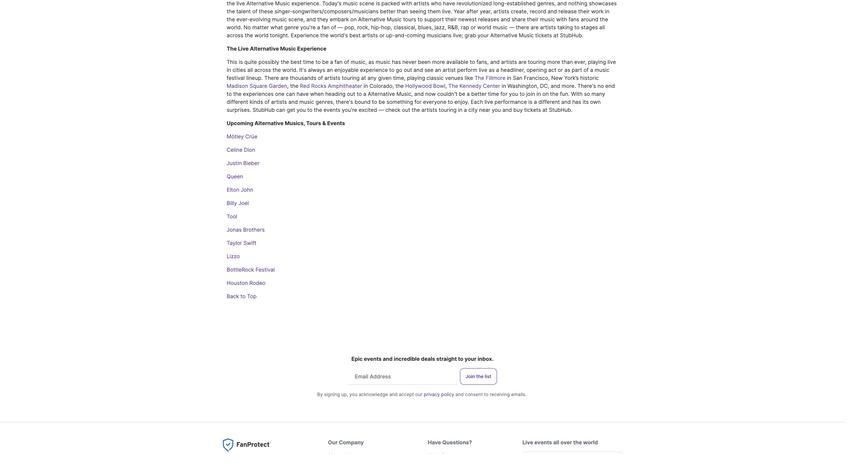 Task type: locate. For each thing, give the bounding box(es) containing it.
are up headliner,
[[519, 59, 527, 65]]

to left your
[[458, 356, 464, 363]]

2 horizontal spatial events
[[535, 440, 552, 446]]

1 vertical spatial can
[[276, 107, 286, 113]]

1 vertical spatial alternative
[[368, 91, 395, 97]]

2 vertical spatial touring
[[439, 107, 457, 113]]

1 an from the left
[[327, 67, 333, 73]]

join the list button
[[460, 369, 497, 385]]

0 horizontal spatial different
[[227, 99, 248, 105]]

can left get
[[276, 107, 286, 113]]

0 horizontal spatial as
[[369, 59, 374, 65]]

bottlerock
[[227, 267, 254, 273]]

1 vertical spatial has
[[573, 99, 582, 105]]

enjoyable
[[335, 67, 359, 73]]

1 different from the left
[[227, 99, 248, 105]]

0 vertical spatial music
[[376, 59, 391, 65]]

alternative
[[250, 45, 279, 52], [368, 91, 395, 97], [255, 120, 284, 127]]

2 more from the left
[[548, 59, 560, 65]]

part
[[572, 67, 582, 73]]

events left over
[[535, 440, 552, 446]]

red rocks amphitheater link
[[300, 83, 362, 89]]

you up performance
[[509, 91, 518, 97]]

1 horizontal spatial be
[[379, 99, 385, 105]]

at inside 'in washington, dc, and more. there's no end to the experiences one can have when heading out to a alternative music, and now couldn't be a better time for you to join in on the fun. with so many different kinds of artists and music genres, there's bound to be something for everyone to enjoy. each live performance is a different and has its own surprises. stubhub can get you to the events you're excited — check out the artists touring in a city near you and buy tickets at stubhub.'
[[543, 107, 548, 113]]

0 horizontal spatial music
[[300, 99, 314, 105]]

at right tickets
[[543, 107, 548, 113]]

many
[[592, 91, 606, 97]]

1 horizontal spatial at
[[543, 107, 548, 113]]

an up classic
[[435, 67, 441, 73]]

2 horizontal spatial as
[[565, 67, 571, 73]]

touring down everyone
[[439, 107, 457, 113]]

out down something at the top
[[402, 107, 410, 113]]

of up stubhub
[[265, 99, 270, 105]]

2 vertical spatial the
[[449, 83, 458, 89]]

see
[[425, 67, 434, 73]]

all down quite
[[248, 67, 253, 73]]

can right one at the top left of page
[[286, 91, 295, 97]]

the down venues
[[449, 83, 458, 89]]

, down world.
[[287, 83, 289, 89]]

0 horizontal spatial ,
[[287, 83, 289, 89]]

consent
[[465, 392, 483, 398]]

0 horizontal spatial has
[[392, 59, 401, 65]]

music down have
[[300, 99, 314, 105]]

privacy
[[424, 392, 440, 398]]

in
[[227, 67, 231, 73], [507, 75, 512, 81], [364, 83, 368, 89], [502, 83, 506, 89], [537, 91, 541, 97], [458, 107, 463, 113]]

tool
[[227, 213, 237, 220]]

there's
[[578, 83, 596, 89]]

music up experience
[[376, 59, 391, 65]]

1 vertical spatial events
[[364, 356, 382, 363]]

artists down one at the top left of page
[[271, 99, 287, 105]]

to up tours
[[307, 107, 313, 113]]

0 horizontal spatial more
[[432, 59, 445, 65]]

0 vertical spatial live
[[238, 45, 249, 52]]

a up historic
[[591, 67, 594, 73]]

bieber
[[243, 160, 260, 167]]

and down new
[[551, 83, 561, 89]]

1 horizontal spatial an
[[435, 67, 441, 73]]

events inside 'in washington, dc, and more. there's no end to the experiences one can have when heading out to a alternative music, and now couldn't be a better time for you to join in on the fun. with so many different kinds of artists and music genres, there's bound to be something for everyone to enjoy. each live performance is a different and has its own surprises. stubhub can get you to the events you're excited — check out the artists touring in a city near you and buy tickets at stubhub.'
[[324, 107, 341, 113]]

the down time,
[[396, 83, 404, 89]]

0 horizontal spatial touring
[[342, 75, 360, 81]]

check
[[386, 107, 401, 113]]

the
[[281, 59, 289, 65], [273, 67, 281, 73], [290, 83, 299, 89], [396, 83, 404, 89], [233, 91, 242, 97], [551, 91, 559, 97], [314, 107, 322, 113], [412, 107, 420, 113], [477, 374, 484, 380], [574, 440, 582, 446]]

the for live
[[227, 45, 237, 52]]

0 vertical spatial touring
[[528, 59, 546, 65]]

more up see
[[432, 59, 445, 65]]

0 vertical spatial time
[[303, 59, 314, 65]]

as
[[369, 59, 374, 65], [489, 67, 495, 73], [565, 67, 571, 73]]

playing up "hollywood"
[[407, 75, 425, 81]]

york's
[[565, 75, 579, 81]]

alternative up possibly
[[250, 45, 279, 52]]

1 horizontal spatial different
[[539, 99, 560, 105]]

are down world.
[[281, 75, 289, 81]]

as up the fillmore link at top
[[489, 67, 495, 73]]

all inside this is quite possibly the best time to be a fan of music, as music has never been more available to fans, and artists are touring more than ever, playing live in cities all across the world. it's always an enjoyable experience to go out and see an artist perform live as a headliner, opening act or as part of a music festival lineup. there are thousands of artists touring at any given time, playing classic venues like
[[248, 67, 253, 73]]

and
[[491, 59, 500, 65], [414, 67, 423, 73], [551, 83, 561, 89], [415, 91, 424, 97], [289, 99, 298, 105], [562, 99, 571, 105], [503, 107, 512, 113], [383, 356, 393, 363], [390, 392, 398, 398], [456, 392, 464, 398]]

1 horizontal spatial playing
[[588, 59, 606, 65]]

the inside 'button'
[[477, 374, 484, 380]]

2 vertical spatial events
[[535, 440, 552, 446]]

0 horizontal spatial time
[[303, 59, 314, 65]]

kennedy
[[460, 83, 482, 89]]

at inside this is quite possibly the best time to be a fan of music, as music has never been more available to fans, and artists are touring more than ever, playing live in cities all across the world. it's always an enjoyable experience to go out and see an artist perform live as a headliner, opening act or as part of a music festival lineup. there are thousands of artists touring at any given time, playing classic venues like
[[361, 75, 366, 81]]

1 horizontal spatial can
[[286, 91, 295, 97]]

than
[[562, 59, 573, 65]]

is
[[239, 59, 243, 65], [529, 99, 533, 105]]

and up get
[[289, 99, 298, 105]]

is inside 'in washington, dc, and more. there's no end to the experiences one can have when heading out to a alternative music, and now couldn't be a better time for you to join in on the fun. with so many different kinds of artists and music genres, there's bound to be something for everyone to enjoy. each live performance is a different and has its own surprises. stubhub can get you to the events you're excited — check out the artists touring in a city near you and buy tickets at stubhub.'
[[529, 99, 533, 105]]

0 vertical spatial all
[[248, 67, 253, 73]]

1 vertical spatial the
[[475, 75, 485, 81]]

2 vertical spatial be
[[379, 99, 385, 105]]

out down the amphitheater
[[347, 91, 355, 97]]

1 vertical spatial playing
[[407, 75, 425, 81]]

1 vertical spatial live
[[523, 440, 534, 446]]

of up rocks
[[318, 75, 323, 81]]

2 vertical spatial live
[[485, 99, 493, 105]]

a up fillmore
[[496, 67, 499, 73]]

of up historic
[[584, 67, 589, 73]]

like
[[465, 75, 473, 81]]

2 an from the left
[[435, 67, 441, 73]]

live up the end
[[608, 59, 616, 65]]

different
[[227, 99, 248, 105], [539, 99, 560, 105]]

artists up red rocks amphitheater link
[[325, 75, 341, 81]]

a
[[330, 59, 333, 65], [496, 67, 499, 73], [591, 67, 594, 73], [364, 91, 367, 97], [467, 91, 470, 97], [534, 99, 537, 105], [464, 107, 467, 113]]

, up couldn't
[[446, 83, 447, 89]]

mötley
[[227, 133, 244, 140]]

straight
[[437, 356, 457, 363]]

events down genres,
[[324, 107, 341, 113]]

0 vertical spatial out
[[404, 67, 412, 73]]

for down "hollywood"
[[415, 99, 422, 105]]

alternative down colorado, on the left
[[368, 91, 395, 97]]

playing right ever,
[[588, 59, 606, 65]]

different up "surprises."
[[227, 99, 248, 105]]

to down washington,
[[520, 91, 525, 97]]

the left "list"
[[477, 374, 484, 380]]

1 horizontal spatial time
[[488, 91, 499, 97]]

1 horizontal spatial ,
[[446, 83, 447, 89]]

as right 'or'
[[565, 67, 571, 73]]

0 vertical spatial the
[[227, 45, 237, 52]]

2 , from the left
[[446, 83, 447, 89]]

lizzo
[[227, 253, 240, 260]]

can
[[286, 91, 295, 97], [276, 107, 286, 113]]

time up it's
[[303, 59, 314, 65]]

go
[[396, 67, 403, 73]]

events for live
[[535, 440, 552, 446]]

2 vertical spatial music
[[300, 99, 314, 105]]

tool link
[[227, 213, 237, 220]]

justin
[[227, 160, 242, 167]]

the up 'the kennedy center' link
[[475, 75, 485, 81]]

rocks
[[311, 83, 327, 89]]

fun.
[[560, 91, 570, 97]]

list
[[485, 374, 492, 380]]

fan protect gurantee image
[[223, 439, 271, 453]]

a down kennedy
[[467, 91, 470, 97]]

1 horizontal spatial is
[[529, 99, 533, 105]]

1 vertical spatial time
[[488, 91, 499, 97]]

1 horizontal spatial events
[[364, 356, 382, 363]]

0 horizontal spatial be
[[322, 59, 329, 65]]

0 vertical spatial events
[[324, 107, 341, 113]]

touring inside 'in washington, dc, and more. there's no end to the experiences one can have when heading out to a alternative music, and now couldn't be a better time for you to join in on the fun. with so many different kinds of artists and music genres, there's bound to be something for everyone to enjoy. each live performance is a different and has its own surprises. stubhub can get you to the events you're excited — check out the artists touring in a city near you and buy tickets at stubhub.'
[[439, 107, 457, 113]]

and down "hollywood"
[[415, 91, 424, 97]]

stubhub.
[[549, 107, 573, 113]]

at left any
[[361, 75, 366, 81]]

music up historic
[[595, 67, 610, 73]]

a up bound
[[364, 91, 367, 97]]

out down never
[[404, 67, 412, 73]]

join
[[466, 374, 475, 380]]

to inside back to top button
[[241, 293, 246, 300]]

for up performance
[[501, 91, 508, 97]]

our
[[328, 440, 338, 446]]

deals
[[421, 356, 435, 363]]

swift
[[244, 240, 257, 247]]

to left top
[[241, 293, 246, 300]]

0 vertical spatial can
[[286, 91, 295, 97]]

alternative down stubhub
[[255, 120, 284, 127]]

get
[[287, 107, 295, 113]]

1 horizontal spatial are
[[519, 59, 527, 65]]

time inside 'in washington, dc, and more. there's no end to the experiences one can have when heading out to a alternative music, and now couldn't be a better time for you to join in on the fun. with so many different kinds of artists and music genres, there's bound to be something for everyone to enjoy. each live performance is a different and has its own surprises. stubhub can get you to the events you're excited — check out the artists touring in a city near you and buy tickets at stubhub.'
[[488, 91, 499, 97]]

world.
[[282, 67, 298, 73]]

0 horizontal spatial all
[[248, 67, 253, 73]]

one
[[275, 91, 285, 97]]

across
[[255, 67, 271, 73]]

2 different from the left
[[539, 99, 560, 105]]

now
[[426, 91, 436, 97]]

0 vertical spatial be
[[322, 59, 329, 65]]

back to top button
[[227, 293, 257, 301]]

for
[[501, 91, 508, 97], [415, 99, 422, 105]]

kinds
[[250, 99, 263, 105]]

2 horizontal spatial be
[[459, 91, 466, 97]]

1 vertical spatial are
[[281, 75, 289, 81]]

1 horizontal spatial the
[[449, 83, 458, 89]]

there
[[264, 75, 279, 81]]

join
[[527, 91, 535, 97]]

0 horizontal spatial events
[[324, 107, 341, 113]]

be up enjoy.
[[459, 91, 466, 97]]

to down couldn't
[[448, 99, 453, 105]]

experience
[[360, 67, 388, 73]]

0 vertical spatial alternative
[[250, 45, 279, 52]]

own
[[591, 99, 601, 105]]

is down join
[[529, 99, 533, 105]]

music,
[[351, 59, 367, 65]]

been
[[418, 59, 431, 65]]

an right always
[[327, 67, 333, 73]]

live down fans,
[[479, 67, 488, 73]]

0 vertical spatial has
[[392, 59, 401, 65]]

a up tickets
[[534, 99, 537, 105]]

in down this
[[227, 67, 231, 73]]

live inside 'in washington, dc, and more. there's no end to the experiences one can have when heading out to a alternative music, and now couldn't be a better time for you to join in on the fun. with so many different kinds of artists and music genres, there's bound to be something for everyone to enjoy. each live performance is a different and has its own surprises. stubhub can get you to the events you're excited — check out the artists touring in a city near you and buy tickets at stubhub.'
[[485, 99, 493, 105]]

live up near on the right top of the page
[[485, 99, 493, 105]]

end
[[606, 83, 615, 89]]

2 horizontal spatial the
[[475, 75, 485, 81]]

to up the excited at the top of the page
[[372, 99, 377, 105]]

touring up opening
[[528, 59, 546, 65]]

2 horizontal spatial touring
[[528, 59, 546, 65]]

live
[[238, 45, 249, 52], [523, 440, 534, 446]]

colorado,
[[370, 83, 394, 89]]

playing
[[588, 59, 606, 65], [407, 75, 425, 81]]

events
[[324, 107, 341, 113], [364, 356, 382, 363], [535, 440, 552, 446]]

is up the "cities" on the left of page
[[239, 59, 243, 65]]

and left accept
[[390, 392, 398, 398]]

have
[[297, 91, 309, 97]]

in down any
[[364, 83, 368, 89]]

live events all over the world
[[523, 440, 598, 446]]

1 vertical spatial is
[[529, 99, 533, 105]]

0 horizontal spatial live
[[238, 45, 249, 52]]

0 vertical spatial are
[[519, 59, 527, 65]]

1 horizontal spatial touring
[[439, 107, 457, 113]]

0 vertical spatial is
[[239, 59, 243, 65]]

0 horizontal spatial the
[[227, 45, 237, 52]]

1 horizontal spatial more
[[548, 59, 560, 65]]

events right epic
[[364, 356, 382, 363]]

elton john
[[227, 187, 253, 193]]

historic
[[581, 75, 599, 81]]

time inside this is quite possibly the best time to be a fan of music, as music has never been more available to fans, and artists are touring more than ever, playing live in cities all across the world. it's always an enjoyable experience to go out and see an artist perform live as a headliner, opening act or as part of a music festival lineup. there are thousands of artists touring at any given time, playing classic venues like
[[303, 59, 314, 65]]

of
[[344, 59, 349, 65], [584, 67, 589, 73], [318, 75, 323, 81], [265, 99, 270, 105]]

to up always
[[316, 59, 321, 65]]

0 vertical spatial at
[[361, 75, 366, 81]]

2 horizontal spatial music
[[595, 67, 610, 73]]

1 vertical spatial at
[[543, 107, 548, 113]]

touring down enjoyable
[[342, 75, 360, 81]]

0 vertical spatial playing
[[588, 59, 606, 65]]

0 horizontal spatial for
[[415, 99, 422, 105]]

the up this
[[227, 45, 237, 52]]

billy joel link
[[227, 200, 249, 207]]

our
[[416, 392, 423, 398]]

queen
[[227, 173, 243, 180]]

1 vertical spatial all
[[554, 440, 560, 446]]

1 horizontal spatial for
[[501, 91, 508, 97]]

1 horizontal spatial has
[[573, 99, 582, 105]]

in down enjoy.
[[458, 107, 463, 113]]

Email Address email field
[[350, 369, 458, 385]]

be up always
[[322, 59, 329, 65]]

1 horizontal spatial all
[[554, 440, 560, 446]]

be up the '—'
[[379, 99, 385, 105]]

1 horizontal spatial as
[[489, 67, 495, 73]]

the fillmore in san francisco, new york's historic madison square garden , the red rocks amphitheater in colorado, the hollywood bowl , the kennedy center
[[227, 75, 599, 89]]

different down on
[[539, 99, 560, 105]]

touring
[[528, 59, 546, 65], [342, 75, 360, 81], [439, 107, 457, 113]]

0 horizontal spatial an
[[327, 67, 333, 73]]

artist
[[443, 67, 456, 73]]

to
[[316, 59, 321, 65], [470, 59, 475, 65], [390, 67, 395, 73], [227, 91, 232, 97], [357, 91, 362, 97], [520, 91, 525, 97], [372, 99, 377, 105], [448, 99, 453, 105], [307, 107, 313, 113], [241, 293, 246, 300], [458, 356, 464, 363], [484, 392, 489, 398]]

0 horizontal spatial at
[[361, 75, 366, 81]]

0 horizontal spatial is
[[239, 59, 243, 65]]

more
[[432, 59, 445, 65], [548, 59, 560, 65]]

you
[[509, 91, 518, 97], [297, 107, 306, 113], [492, 107, 501, 113], [350, 392, 358, 398]]



Task type: describe. For each thing, give the bounding box(es) containing it.
has inside this is quite possibly the best time to be a fan of music, as music has never been more available to fans, and artists are touring more than ever, playing live in cities all across the world. it's always an enjoyable experience to go out and see an artist perform live as a headliner, opening act or as part of a music festival lineup. there are thousands of artists touring at any given time, playing classic venues like
[[392, 59, 401, 65]]

2 vertical spatial alternative
[[255, 120, 284, 127]]

classic
[[427, 75, 444, 81]]

each
[[471, 99, 483, 105]]

in left on
[[537, 91, 541, 97]]

out inside this is quite possibly the best time to be a fan of music, as music has never been more available to fans, and artists are touring more than ever, playing live in cities all across the world. it's always an enjoyable experience to go out and see an artist perform live as a headliner, opening act or as part of a music festival lineup. there are thousands of artists touring at any given time, playing classic venues like
[[404, 67, 412, 73]]

music,
[[397, 91, 413, 97]]

queen link
[[227, 173, 243, 180]]

hollywood
[[405, 83, 432, 89]]

headliner,
[[501, 67, 525, 73]]

of inside 'in washington, dc, and more. there's no end to the experiences one can have when heading out to a alternative music, and now couldn't be a better time for you to join in on the fun. with so many different kinds of artists and music genres, there's bound to be something for everyone to enjoy. each live performance is a different and has its own surprises. stubhub can get you to the events you're excited — check out the artists touring in a city near you and buy tickets at stubhub.'
[[265, 99, 270, 105]]

1 vertical spatial music
[[595, 67, 610, 73]]

events for epic
[[364, 356, 382, 363]]

0 vertical spatial for
[[501, 91, 508, 97]]

given
[[378, 75, 392, 81]]

1 vertical spatial live
[[479, 67, 488, 73]]

buy
[[514, 107, 523, 113]]

you right near on the right top of the page
[[492, 107, 501, 113]]

of up enjoyable
[[344, 59, 349, 65]]

john
[[241, 187, 253, 193]]

upcoming
[[227, 120, 254, 127]]

jonas brothers
[[227, 227, 265, 233]]

bottlerock festival
[[227, 267, 275, 273]]

in inside this is quite possibly the best time to be a fan of music, as music has never been more available to fans, and artists are touring more than ever, playing live in cities all across the world. it's always an enjoyable experience to go out and see an artist perform live as a headliner, opening act or as part of a music festival lineup. there are thousands of artists touring at any given time, playing classic venues like
[[227, 67, 231, 73]]

the down genres,
[[314, 107, 322, 113]]

music inside 'in washington, dc, and more. there's no end to the experiences one can have when heading out to a alternative music, and now couldn't be a better time for you to join in on the fun. with so many different kinds of artists and music genres, there's bound to be something for everyone to enjoy. each live performance is a different and has its own surprises. stubhub can get you to the events you're excited — check out the artists touring in a city near you and buy tickets at stubhub.'
[[300, 99, 314, 105]]

is inside this is quite possibly the best time to be a fan of music, as music has never been more available to fans, and artists are touring more than ever, playing live in cities all across the world. it's always an enjoyable experience to go out and see an artist perform live as a headliner, opening act or as part of a music festival lineup. there are thousands of artists touring at any given time, playing classic venues like
[[239, 59, 243, 65]]

the down madison
[[233, 91, 242, 97]]

this is quite possibly the best time to be a fan of music, as music has never been more available to fans, and artists are touring more than ever, playing live in cities all across the world. it's always an enjoyable experience to go out and see an artist perform live as a headliner, opening act or as part of a music festival lineup. there are thousands of artists touring at any given time, playing classic venues like
[[227, 59, 616, 81]]

a left fan
[[330, 59, 333, 65]]

lizzo link
[[227, 253, 240, 260]]

privacy policy link
[[424, 392, 454, 398]]

alternative inside 'in washington, dc, and more. there's no end to the experiences one can have when heading out to a alternative music, and now couldn't be a better time for you to join in on the fun. with so many different kinds of artists and music genres, there's bound to be something for everyone to enjoy. each live performance is a different and has its own surprises. stubhub can get you to the events you're excited — check out the artists touring in a city near you and buy tickets at stubhub.'
[[368, 91, 395, 97]]

always
[[308, 67, 326, 73]]

1 horizontal spatial live
[[523, 440, 534, 446]]

the left the red
[[290, 83, 299, 89]]

0 horizontal spatial playing
[[407, 75, 425, 81]]

any
[[368, 75, 377, 81]]

artists down everyone
[[422, 107, 438, 113]]

to up perform at right
[[470, 59, 475, 65]]

the fillmore link
[[475, 75, 506, 81]]

performance
[[495, 99, 527, 105]]

festival
[[256, 267, 275, 273]]

cities
[[233, 67, 246, 73]]

fans,
[[477, 59, 489, 65]]

inbox.
[[478, 356, 494, 363]]

and down been
[[414, 67, 423, 73]]

there's
[[336, 99, 353, 105]]

a left city
[[464, 107, 467, 113]]

madison
[[227, 83, 248, 89]]

have questions?
[[428, 440, 472, 446]]

in down fillmore
[[502, 83, 506, 89]]

houston rodeo
[[227, 280, 266, 287]]

so
[[584, 91, 590, 97]]

perform
[[458, 67, 478, 73]]

brothers
[[243, 227, 265, 233]]

city
[[469, 107, 478, 113]]

the for fillmore
[[475, 75, 485, 81]]

on
[[543, 91, 549, 97]]

jonas brothers link
[[227, 227, 265, 233]]

0 horizontal spatial are
[[281, 75, 289, 81]]

houston
[[227, 280, 248, 287]]

bowl
[[434, 83, 446, 89]]

celine
[[227, 147, 243, 153]]

1 , from the left
[[287, 83, 289, 89]]

the kennedy center link
[[449, 83, 500, 89]]

the down something at the top
[[412, 107, 420, 113]]

be inside this is quite possibly the best time to be a fan of music, as music has never been more available to fans, and artists are touring more than ever, playing live in cities all across the world. it's always an enjoyable experience to go out and see an artist perform live as a headliner, opening act or as part of a music festival lineup. there are thousands of artists touring at any given time, playing classic venues like
[[322, 59, 329, 65]]

amphitheater
[[328, 83, 362, 89]]

you right "up,"
[[350, 392, 358, 398]]

something
[[387, 99, 413, 105]]

francisco,
[[524, 75, 550, 81]]

1 vertical spatial for
[[415, 99, 422, 105]]

the live alternative music experience
[[227, 45, 327, 52]]

music
[[280, 45, 296, 52]]

questions?
[[443, 440, 472, 446]]

accept
[[399, 392, 414, 398]]

and down performance
[[503, 107, 512, 113]]

artists up headliner,
[[501, 59, 517, 65]]

upcoming alternative musics, tours & events
[[227, 120, 345, 127]]

company
[[339, 440, 364, 446]]

and right policy
[[456, 392, 464, 398]]

2 vertical spatial out
[[402, 107, 410, 113]]

and down 'fun.'
[[562, 99, 571, 105]]

back to top
[[227, 293, 257, 300]]

1 vertical spatial out
[[347, 91, 355, 97]]

to down madison
[[227, 91, 232, 97]]

taylor swift link
[[227, 240, 257, 247]]

policy
[[441, 392, 454, 398]]

bound
[[355, 99, 371, 105]]

time,
[[393, 75, 406, 81]]

has inside 'in washington, dc, and more. there's no end to the experiences one can have when heading out to a alternative music, and now couldn't be a better time for you to join in on the fun. with so many different kinds of artists and music genres, there's bound to be something for everyone to enjoy. each live performance is a different and has its own surprises. stubhub can get you to the events you're excited — check out the artists touring in a city near you and buy tickets at stubhub.'
[[573, 99, 582, 105]]

in left san
[[507, 75, 512, 81]]

the up world.
[[281, 59, 289, 65]]

fillmore
[[486, 75, 506, 81]]

excited
[[359, 107, 377, 113]]

back
[[227, 293, 239, 300]]

experience
[[297, 45, 327, 52]]

fan
[[335, 59, 343, 65]]

by
[[317, 392, 323, 398]]

1 vertical spatial touring
[[342, 75, 360, 81]]

1 vertical spatial be
[[459, 91, 466, 97]]

&
[[323, 120, 326, 127]]

billy
[[227, 200, 237, 207]]

celine dion link
[[227, 147, 255, 153]]

the up there
[[273, 67, 281, 73]]

you right get
[[297, 107, 306, 113]]

elton john link
[[227, 187, 253, 193]]

or
[[558, 67, 563, 73]]

rodeo
[[250, 280, 266, 287]]

receiving
[[490, 392, 510, 398]]

elton
[[227, 187, 239, 193]]

madison square garden link
[[227, 83, 287, 89]]

1 horizontal spatial music
[[376, 59, 391, 65]]

signing
[[324, 392, 340, 398]]

events
[[327, 120, 345, 127]]

dc,
[[540, 83, 550, 89]]

0 horizontal spatial can
[[276, 107, 286, 113]]

and right fans,
[[491, 59, 500, 65]]

with
[[571, 91, 583, 97]]

it's
[[299, 67, 307, 73]]

to right consent
[[484, 392, 489, 398]]

musics,
[[285, 120, 305, 127]]

better
[[472, 91, 487, 97]]

the right on
[[551, 91, 559, 97]]

genres,
[[316, 99, 335, 105]]

world
[[584, 440, 598, 446]]

mötley crüe link
[[227, 133, 258, 140]]

the right over
[[574, 440, 582, 446]]

center
[[483, 83, 500, 89]]

couldn't
[[438, 91, 458, 97]]

0 vertical spatial live
[[608, 59, 616, 65]]

up,
[[341, 392, 348, 398]]

houston rodeo link
[[227, 280, 266, 287]]

and left incredible
[[383, 356, 393, 363]]

by signing up, you acknowledge and accept our privacy policy and consent to receiving emails.
[[317, 392, 527, 398]]

to left the "go"
[[390, 67, 395, 73]]

never
[[403, 59, 417, 65]]

to up bound
[[357, 91, 362, 97]]

billy joel
[[227, 200, 249, 207]]

1 more from the left
[[432, 59, 445, 65]]



Task type: vqa. For each thing, say whether or not it's contained in the screenshot.
sell
no



